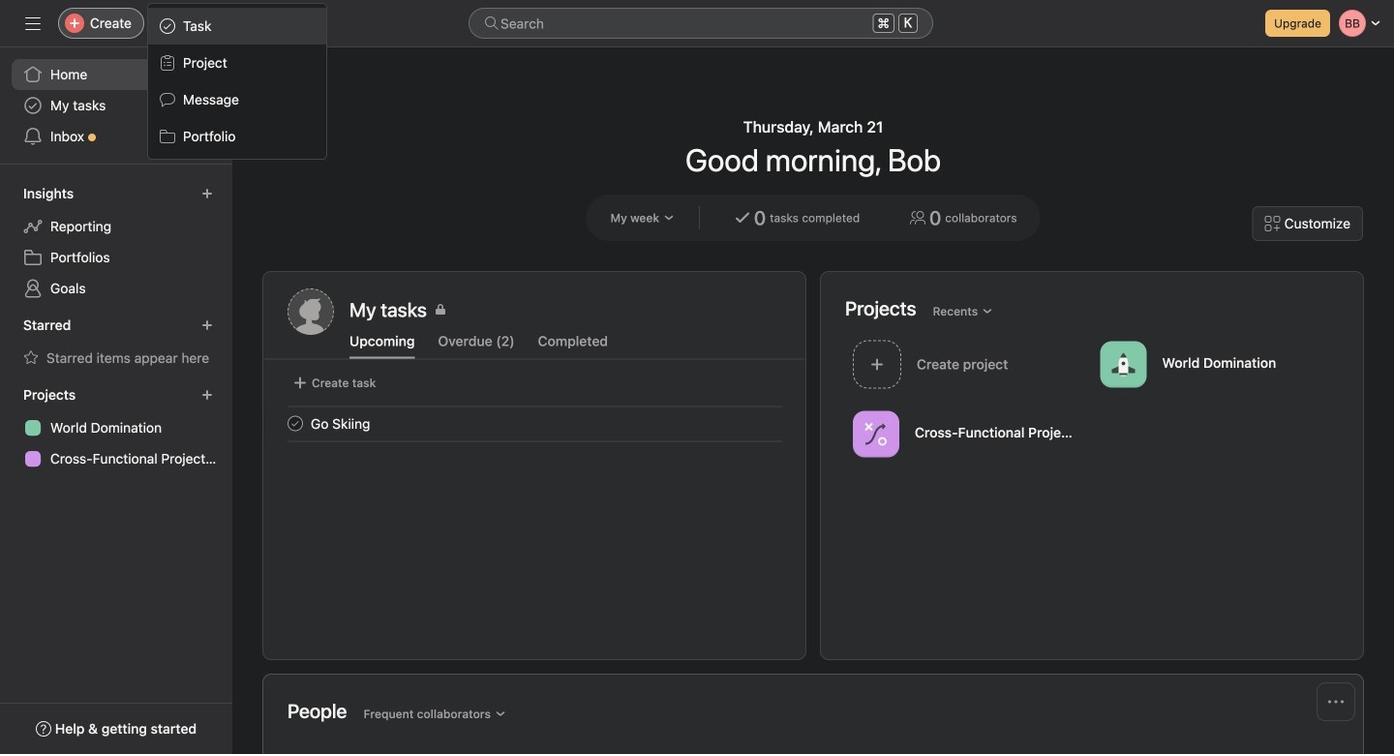 Task type: locate. For each thing, give the bounding box(es) containing it.
rocket image
[[1112, 353, 1135, 376]]

list item
[[264, 406, 805, 441]]

hide sidebar image
[[25, 15, 41, 31]]

starred element
[[0, 308, 232, 378]]

new project or portfolio image
[[201, 389, 213, 401]]

insights element
[[0, 176, 232, 308]]

actions image
[[1328, 694, 1344, 710]]

Search tasks, projects, and more text field
[[469, 8, 933, 39]]

menu item
[[148, 8, 326, 45]]

None field
[[469, 8, 933, 39]]

new insights image
[[201, 188, 213, 199]]



Task type: vqa. For each thing, say whether or not it's contained in the screenshot.
Projects element
yes



Task type: describe. For each thing, give the bounding box(es) containing it.
mark complete image
[[284, 412, 307, 435]]

projects element
[[0, 378, 232, 478]]

global element
[[0, 47, 232, 164]]

add items to starred image
[[201, 319, 213, 331]]

Mark complete checkbox
[[284, 412, 307, 435]]

line_and_symbols image
[[865, 423, 888, 446]]

add profile photo image
[[288, 288, 334, 335]]



